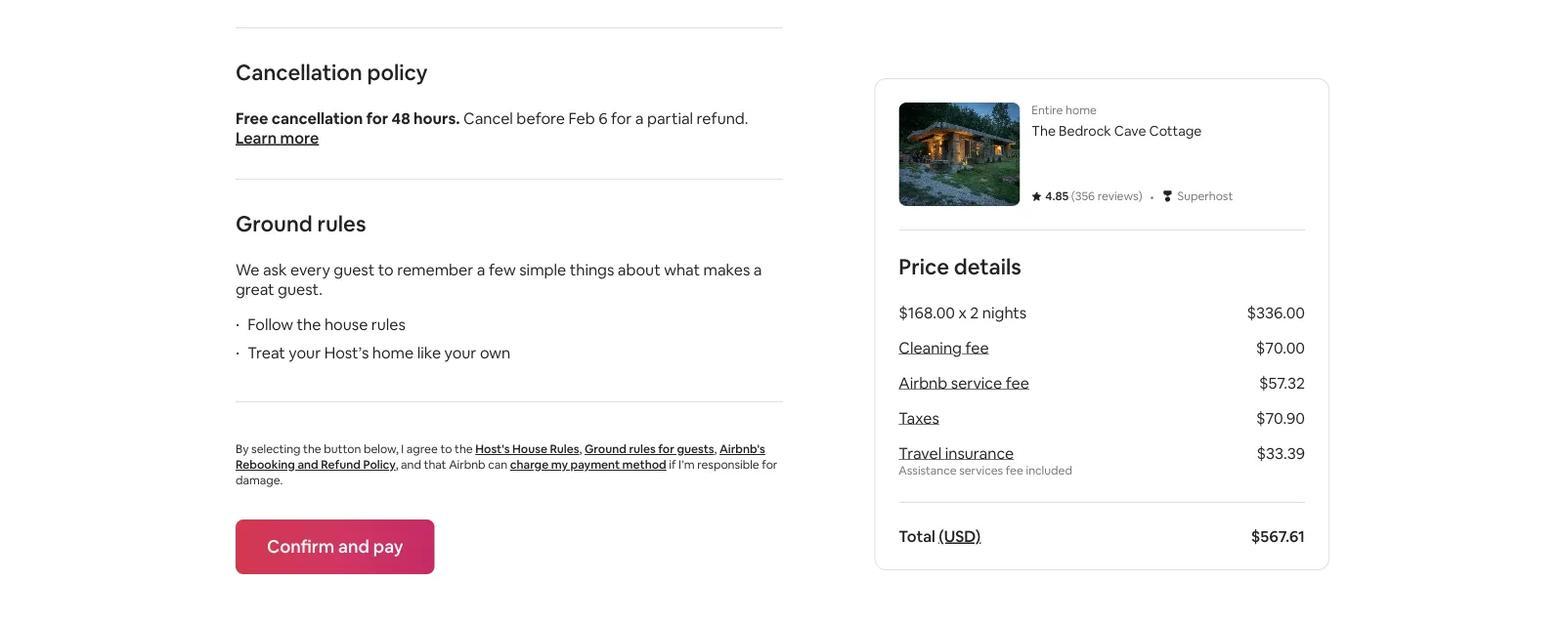 Task type: vqa. For each thing, say whether or not it's contained in the screenshot.
Add to wishlist: Walworth, Wisconsin icon on the right top
no



Task type: describe. For each thing, give the bounding box(es) containing it.
for left 48
[[366, 108, 388, 128]]

0 vertical spatial fee
[[965, 338, 989, 358]]

things
[[570, 260, 614, 280]]

if i'm responsible for damage.
[[236, 458, 778, 488]]

free cancellation for 48 hours. cancel before feb 6 for a partial refund. learn more
[[236, 108, 748, 148]]

we
[[236, 260, 260, 280]]

and for , and that airbnb can charge my payment method
[[401, 458, 421, 473]]

0 horizontal spatial a
[[477, 260, 485, 280]]

4.85 ( 356 reviews )
[[1045, 189, 1142, 204]]

4.85
[[1045, 189, 1069, 204]]

method
[[622, 458, 666, 473]]

travel insurance
[[899, 443, 1014, 463]]

insurance
[[945, 443, 1014, 463]]

included
[[1026, 463, 1072, 479]]

2 your from the left
[[444, 343, 476, 363]]

the left "host's"
[[455, 442, 473, 457]]

house
[[512, 442, 547, 457]]

airbnb service fee
[[899, 373, 1029, 393]]

a inside free cancellation for 48 hours. cancel before feb 6 for a partial refund. learn more
[[635, 108, 644, 128]]

for up if
[[658, 442, 674, 457]]

$567.61
[[1251, 526, 1305, 547]]

price
[[899, 253, 949, 281]]

follow
[[248, 315, 293, 335]]

i'm
[[679, 458, 695, 473]]

feb
[[568, 108, 595, 128]]

•
[[1150, 186, 1154, 206]]

confirm and pay
[[267, 536, 403, 559]]

makes
[[703, 260, 750, 280]]

guest
[[334, 260, 375, 280]]

1 horizontal spatial to
[[440, 442, 452, 457]]

6
[[598, 108, 608, 128]]

free
[[236, 108, 268, 128]]

ask
[[263, 260, 287, 280]]

and for confirm and pay
[[338, 536, 370, 559]]

cave
[[1114, 122, 1146, 140]]

below,
[[364, 442, 399, 457]]

$168.00
[[899, 303, 955, 323]]

airbnb service fee button
[[899, 373, 1029, 393]]

cottage
[[1149, 122, 1202, 140]]

cancellation
[[236, 58, 362, 86]]

airbnb's rebooking and refund policy button
[[236, 442, 765, 473]]

travel
[[899, 443, 942, 463]]

details
[[954, 253, 1022, 281]]

policy
[[367, 58, 428, 86]]

48
[[392, 108, 410, 128]]

assistance
[[899, 463, 957, 479]]

what
[[664, 260, 700, 280]]

i
[[401, 442, 404, 457]]

services
[[959, 463, 1003, 479]]

$57.32
[[1259, 373, 1305, 393]]

button
[[324, 442, 361, 457]]

partial
[[647, 108, 693, 128]]

payment
[[571, 458, 620, 473]]

hours.
[[414, 108, 460, 128]]

refund
[[321, 458, 361, 473]]

house
[[325, 315, 368, 335]]

for inside if i'm responsible for damage.
[[762, 458, 778, 473]]

entire home the bedrock cave cottage
[[1032, 103, 1202, 140]]

$33.39
[[1257, 443, 1305, 463]]

the left button
[[303, 442, 321, 457]]

if
[[669, 458, 676, 473]]

remember
[[397, 260, 473, 280]]

$336.00
[[1247, 303, 1305, 323]]

cleaning fee
[[899, 338, 989, 358]]

simple
[[519, 260, 566, 280]]

that
[[424, 458, 446, 473]]

more
[[280, 128, 319, 148]]

cancellation
[[272, 108, 363, 128]]

price details
[[899, 253, 1022, 281]]

1 horizontal spatial ground
[[585, 442, 627, 457]]

own
[[480, 343, 511, 363]]

2 horizontal spatial a
[[754, 260, 762, 280]]

cancellation policy
[[236, 58, 428, 86]]

$70.00
[[1256, 338, 1305, 358]]

(usd)
[[939, 526, 981, 547]]

host's
[[475, 442, 510, 457]]

great
[[236, 279, 274, 299]]

entire
[[1032, 103, 1063, 118]]

0 vertical spatial rules
[[317, 210, 366, 238]]

the inside follow the house rules treat your host's home like your own
[[297, 315, 321, 335]]



Task type: locate. For each thing, give the bounding box(es) containing it.
a left partial
[[635, 108, 644, 128]]

home inside follow the house rules treat your host's home like your own
[[372, 343, 414, 363]]

1 horizontal spatial home
[[1066, 103, 1097, 118]]

treat
[[248, 343, 285, 363]]

$70.90
[[1256, 408, 1305, 428]]

by selecting the button below, i agree to the host's house rules , ground rules for guests ,
[[236, 442, 720, 457]]

0 horizontal spatial to
[[378, 260, 394, 280]]

to right the guest
[[378, 260, 394, 280]]

0 horizontal spatial and
[[298, 458, 318, 473]]

1 horizontal spatial and
[[338, 536, 370, 559]]

ground rules
[[236, 210, 366, 238]]

0 vertical spatial airbnb
[[899, 373, 948, 393]]

airbnb's rebooking and refund policy
[[236, 442, 765, 473]]

1 vertical spatial rules
[[371, 315, 406, 335]]

and inside confirm and pay button
[[338, 536, 370, 559]]

(
[[1071, 189, 1075, 204]]

before
[[517, 108, 565, 128]]

1 horizontal spatial your
[[444, 343, 476, 363]]

to inside we ask every guest to remember a few simple things about what makes a great guest.
[[378, 260, 394, 280]]

to up that at bottom left
[[440, 442, 452, 457]]

$168.00 x 2 nights
[[899, 303, 1027, 323]]

host's
[[324, 343, 369, 363]]

fee right service
[[1006, 373, 1029, 393]]

fee up service
[[965, 338, 989, 358]]

rebooking
[[236, 458, 295, 473]]

my
[[551, 458, 568, 473]]

guests
[[677, 442, 714, 457]]

2 horizontal spatial ,
[[714, 442, 717, 457]]

1 vertical spatial fee
[[1006, 373, 1029, 393]]

pay
[[373, 536, 403, 559]]

cancel
[[464, 108, 513, 128]]

fee for service
[[1006, 373, 1029, 393]]

host's house rules button
[[475, 442, 579, 457]]

0 vertical spatial ground
[[236, 210, 313, 238]]

2 vertical spatial rules
[[629, 442, 656, 457]]

0 horizontal spatial ,
[[396, 458, 398, 473]]

confirm
[[267, 536, 335, 559]]

every
[[290, 260, 330, 280]]

0 horizontal spatial ground
[[236, 210, 313, 238]]

few
[[489, 260, 516, 280]]

0 horizontal spatial home
[[372, 343, 414, 363]]

,
[[579, 442, 582, 457], [714, 442, 717, 457], [396, 458, 398, 473]]

)
[[1139, 189, 1142, 204]]

your right treat
[[289, 343, 321, 363]]

total
[[899, 526, 935, 547]]

your right like
[[444, 343, 476, 363]]

1 horizontal spatial a
[[635, 108, 644, 128]]

ground rules for guests link
[[585, 442, 714, 457]]

, up the charge my payment method button
[[579, 442, 582, 457]]

0 vertical spatial to
[[378, 260, 394, 280]]

1 your from the left
[[289, 343, 321, 363]]

0 vertical spatial home
[[1066, 103, 1097, 118]]

nights
[[982, 303, 1027, 323]]

2 vertical spatial fee
[[1006, 463, 1024, 479]]

ground up payment
[[585, 442, 627, 457]]

rules inside follow the house rules treat your host's home like your own
[[371, 315, 406, 335]]

and left refund
[[298, 458, 318, 473]]

356
[[1075, 189, 1095, 204]]

, up responsible
[[714, 442, 717, 457]]

for right 6
[[611, 108, 632, 128]]

responsible
[[697, 458, 759, 473]]

home up bedrock
[[1066, 103, 1097, 118]]

guest.
[[278, 279, 323, 299]]

the down guest.
[[297, 315, 321, 335]]

agree
[[407, 442, 438, 457]]

bedrock
[[1059, 122, 1111, 140]]

, and that airbnb can charge my payment method
[[396, 458, 666, 473]]

refund.
[[697, 108, 748, 128]]

rules right house
[[371, 315, 406, 335]]

rules
[[317, 210, 366, 238], [371, 315, 406, 335], [629, 442, 656, 457]]

policy
[[363, 458, 396, 473]]

for down airbnb's
[[762, 458, 778, 473]]

0 horizontal spatial rules
[[317, 210, 366, 238]]

home left like
[[372, 343, 414, 363]]

and inside airbnb's rebooking and refund policy
[[298, 458, 318, 473]]

1 vertical spatial home
[[372, 343, 414, 363]]

can
[[488, 458, 508, 473]]

your
[[289, 343, 321, 363], [444, 343, 476, 363]]

a
[[635, 108, 644, 128], [477, 260, 485, 280], [754, 260, 762, 280]]

1 horizontal spatial airbnb
[[899, 373, 948, 393]]

1 horizontal spatial ,
[[579, 442, 582, 457]]

2 horizontal spatial and
[[401, 458, 421, 473]]

and down i
[[401, 458, 421, 473]]

x
[[959, 303, 967, 323]]

, down the below, at the bottom
[[396, 458, 398, 473]]

1 vertical spatial to
[[440, 442, 452, 457]]

we ask every guest to remember a few simple things about what makes a great guest.
[[236, 260, 762, 299]]

fee right services
[[1006, 463, 1024, 479]]

charge
[[510, 458, 549, 473]]

learn
[[236, 128, 277, 148]]

follow the house rules treat your host's home like your own
[[248, 315, 511, 363]]

total (usd)
[[899, 526, 981, 547]]

rules
[[550, 442, 579, 457]]

1 vertical spatial ground
[[585, 442, 627, 457]]

1 horizontal spatial rules
[[371, 315, 406, 335]]

a right the makes
[[754, 260, 762, 280]]

airbnb up taxes
[[899, 373, 948, 393]]

like
[[417, 343, 441, 363]]

and
[[298, 458, 318, 473], [401, 458, 421, 473], [338, 536, 370, 559]]

damage.
[[236, 473, 283, 488]]

1 vertical spatial airbnb
[[449, 458, 485, 473]]

taxes
[[899, 408, 939, 428]]

learn more button
[[236, 128, 319, 148]]

assistance services fee included
[[899, 463, 1072, 479]]

the
[[297, 315, 321, 335], [303, 442, 321, 457], [455, 442, 473, 457]]

0 horizontal spatial airbnb
[[449, 458, 485, 473]]

travel insurance button
[[899, 443, 1014, 463]]

home
[[1066, 103, 1097, 118], [372, 343, 414, 363]]

airbnb's
[[720, 442, 765, 457]]

fee for services
[[1006, 463, 1024, 479]]

2 horizontal spatial rules
[[629, 442, 656, 457]]

taxes button
[[899, 408, 939, 428]]

0 horizontal spatial your
[[289, 343, 321, 363]]

to
[[378, 260, 394, 280], [440, 442, 452, 457]]

rules up the method
[[629, 442, 656, 457]]

ground up ask
[[236, 210, 313, 238]]

the
[[1032, 122, 1056, 140]]

rules up the guest
[[317, 210, 366, 238]]

cleaning fee button
[[899, 338, 989, 358]]

and left pay
[[338, 536, 370, 559]]

service
[[951, 373, 1002, 393]]

cleaning
[[899, 338, 962, 358]]

reviews
[[1098, 189, 1139, 204]]

about
[[618, 260, 661, 280]]

ground
[[236, 210, 313, 238], [585, 442, 627, 457]]

by
[[236, 442, 249, 457]]

home inside entire home the bedrock cave cottage
[[1066, 103, 1097, 118]]

airbnb down by selecting the button below, i agree to the host's house rules , ground rules for guests ,
[[449, 458, 485, 473]]

a left few
[[477, 260, 485, 280]]

selecting
[[251, 442, 301, 457]]



